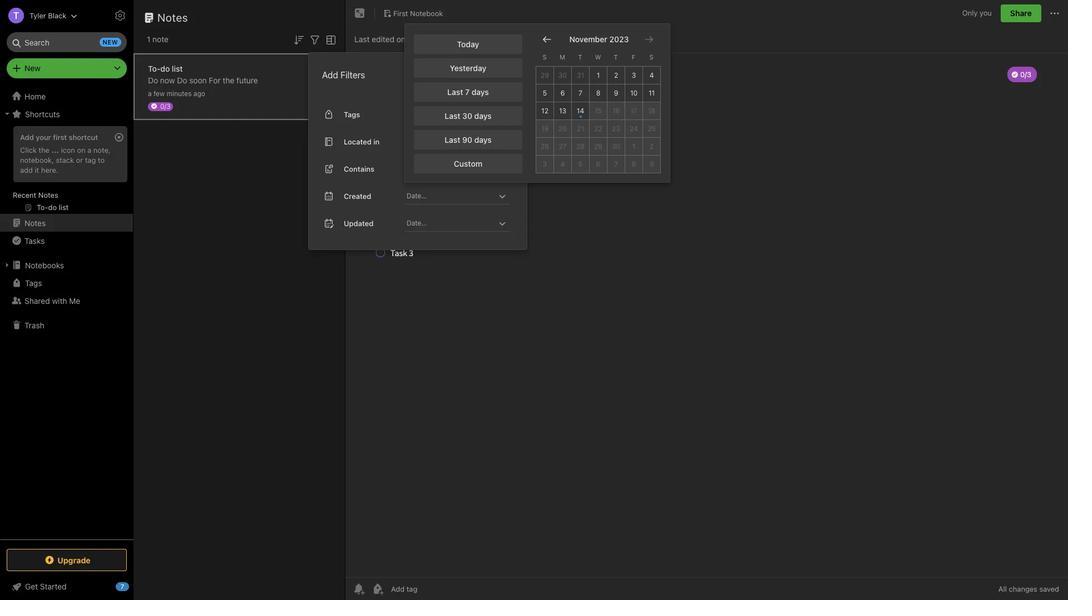 Task type: vqa. For each thing, say whether or not it's contained in the screenshot.
6 to the left
yes



Task type: locate. For each thing, give the bounding box(es) containing it.
4 up 11
[[650, 71, 654, 79]]

1 horizontal spatial tags
[[344, 110, 360, 119]]

on inside the note window element
[[397, 34, 406, 44]]

last for last 30 days
[[445, 111, 460, 121]]

1 horizontal spatial t
[[614, 53, 618, 60]]

Add filters field
[[308, 32, 322, 47]]

3 button
[[625, 67, 643, 84], [536, 156, 554, 173]]

1 vertical spatial 6
[[596, 160, 601, 168]]

0 horizontal spatial 8 button
[[590, 84, 608, 102]]

30 down 23 button
[[612, 142, 620, 151]]

group
[[0, 123, 133, 219]]

9 up 16 at the top
[[614, 89, 618, 97]]

0 horizontal spatial 5 button
[[536, 84, 554, 102]]

1 horizontal spatial 1
[[597, 71, 600, 79]]

0 horizontal spatial 2023
[[437, 34, 455, 44]]

0 horizontal spatial 2 button
[[608, 67, 625, 84]]

do down list
[[177, 75, 187, 85]]

f
[[632, 53, 636, 60]]

7 button down 23 button
[[608, 156, 625, 173]]

1 date… from the top
[[407, 192, 427, 200]]

30 button down 23
[[608, 138, 625, 156]]

1 horizontal spatial 29
[[594, 142, 603, 151]]

1 vertical spatial 3
[[543, 160, 547, 168]]

0 vertical spatial a
[[148, 89, 152, 98]]

20 button
[[554, 120, 572, 138]]

0 horizontal spatial 6
[[561, 89, 565, 97]]

8 button
[[590, 84, 608, 102], [625, 156, 643, 173]]

updated
[[344, 219, 374, 228]]

1 vertical spatial 2 button
[[643, 138, 661, 156]]

0 vertical spatial 9
[[614, 89, 618, 97]]

add up click
[[20, 133, 34, 142]]

last for last edited on nov 14, 2023
[[354, 34, 370, 44]]

4 down 27 button
[[561, 160, 565, 168]]

1 vertical spatial 29 button
[[590, 138, 608, 156]]

1 horizontal spatial do
[[177, 75, 187, 85]]

30 up 90
[[462, 111, 472, 121]]

0 vertical spatial 30
[[559, 71, 567, 79]]

2023 field
[[607, 34, 629, 45]]

only
[[963, 8, 978, 17]]

2 down 25 button
[[650, 142, 654, 151]]

6 button up 13
[[554, 84, 572, 102]]

7 down 31 button
[[579, 89, 583, 97]]

23
[[612, 125, 620, 133]]

on inside icon on a note, notebook, stack or tag to add it here.
[[77, 146, 85, 155]]

0 vertical spatial 4
[[650, 71, 654, 79]]

29 button right 28
[[590, 138, 608, 156]]

5 for the bottom the 5 button
[[579, 160, 583, 168]]

6 button
[[554, 84, 572, 102], [590, 156, 608, 173]]

share button
[[1001, 4, 1042, 22]]

group containing add your first shortcut
[[0, 123, 133, 219]]

shared with me link
[[0, 292, 133, 310]]

0 vertical spatial 29
[[541, 71, 549, 79]]

tasks button
[[0, 232, 133, 250]]

0 horizontal spatial the
[[39, 146, 49, 155]]

5 down 28 button
[[579, 160, 583, 168]]

1 vertical spatial 4
[[561, 160, 565, 168]]

date… inside field
[[407, 219, 427, 227]]

0 horizontal spatial 4 button
[[554, 156, 572, 173]]

9
[[614, 89, 618, 97], [650, 160, 654, 168]]

November field
[[567, 34, 607, 45]]

Note Editor text field
[[346, 53, 1068, 578]]

0 horizontal spatial 2
[[614, 71, 618, 79]]

90
[[462, 135, 472, 145]]

1 vertical spatial notes
[[38, 191, 58, 200]]

9 down 25 button
[[650, 160, 654, 168]]

a up tag
[[87, 146, 91, 155]]

1 horizontal spatial on
[[397, 34, 406, 44]]

2 vertical spatial 1
[[632, 142, 636, 151]]

add
[[322, 70, 338, 80], [20, 133, 34, 142]]

8 up 15
[[596, 89, 601, 97]]

last left edited
[[354, 34, 370, 44]]

1 vertical spatial 2
[[650, 142, 654, 151]]

9 button left "10"
[[608, 84, 625, 102]]

1 vertical spatial date…
[[407, 219, 427, 227]]

2 right 31 button
[[614, 71, 618, 79]]

13
[[559, 107, 566, 115]]

13 button
[[554, 102, 572, 120]]

days for last 90 days
[[474, 135, 492, 145]]

notes up tasks at the top left
[[24, 218, 46, 228]]

23 button
[[608, 120, 625, 138]]

clear all
[[480, 70, 509, 79]]

...
[[51, 146, 59, 155]]

8 for '8' button to the right
[[632, 160, 636, 168]]

notes inside 'group'
[[38, 191, 58, 200]]

shared with me
[[24, 296, 80, 306]]

0 vertical spatial 29 button
[[536, 67, 554, 84]]

shortcut
[[69, 133, 98, 142]]

tags up located
[[344, 110, 360, 119]]

get started
[[25, 583, 67, 592]]

3 up "10"
[[632, 71, 636, 79]]

18
[[648, 107, 656, 115]]

last inside the note window element
[[354, 34, 370, 44]]

4 button
[[643, 67, 661, 84], [554, 156, 572, 173]]

days up "last 90 days"
[[474, 111, 492, 121]]

1 horizontal spatial 3 button
[[625, 67, 643, 84]]

29 up 12
[[541, 71, 549, 79]]

all changes saved
[[999, 585, 1059, 594]]

1 button down 24
[[625, 138, 643, 156]]

18 button
[[643, 102, 661, 120]]

6 up 13
[[561, 89, 565, 97]]

1 vertical spatial 7 button
[[608, 156, 625, 173]]

Add tag field
[[390, 585, 474, 595]]

a left few
[[148, 89, 152, 98]]

notebooks link
[[0, 257, 133, 274]]

5 button up 12
[[536, 84, 554, 102]]

tooltip
[[269, 7, 329, 29]]

a
[[148, 89, 152, 98], [87, 146, 91, 155]]

last 30 days
[[445, 111, 492, 121]]

changes
[[1009, 585, 1038, 594]]

nov
[[408, 34, 422, 44]]

6 button down 22 button
[[590, 156, 608, 173]]

5 button down 28
[[572, 156, 590, 173]]

tags
[[344, 110, 360, 119], [25, 278, 42, 288]]

7 button up 14
[[572, 84, 590, 102]]

0 horizontal spatial on
[[77, 146, 85, 155]]

tree
[[0, 87, 134, 540]]

last for last 90 days
[[445, 135, 460, 145]]

date… down  date picker field on the left
[[407, 219, 427, 227]]

0 vertical spatial date…
[[407, 192, 427, 200]]

on left nov
[[397, 34, 406, 44]]

notes inside 'link'
[[24, 218, 46, 228]]

6 down 22 button
[[596, 160, 601, 168]]

days for last 30 days
[[474, 111, 492, 121]]

0 vertical spatial 6 button
[[554, 84, 572, 102]]

26
[[541, 142, 549, 151]]

t down 2023 field on the top right
[[614, 53, 618, 60]]

0 vertical spatial 30 button
[[554, 67, 572, 84]]

31 button
[[572, 67, 590, 84]]

s right the "f" at the right of page
[[650, 53, 654, 60]]

minutes
[[167, 89, 192, 98]]

2 button up 16 at the top
[[608, 67, 625, 84]]

1 horizontal spatial a
[[148, 89, 152, 98]]

30
[[559, 71, 567, 79], [462, 111, 472, 121], [612, 142, 620, 151]]

the left ...
[[39, 146, 49, 155]]

the
[[223, 75, 234, 85], [39, 146, 49, 155]]

0 horizontal spatial tags
[[25, 278, 42, 288]]

0 horizontal spatial a
[[87, 146, 91, 155]]

5 up 12
[[543, 89, 547, 97]]

0 vertical spatial on
[[397, 34, 406, 44]]

0 horizontal spatial s
[[543, 53, 547, 60]]

0 vertical spatial 5
[[543, 89, 547, 97]]

t
[[578, 53, 582, 60], [614, 53, 618, 60]]

9 button down 25 button
[[643, 156, 661, 173]]

3 button up "10"
[[625, 67, 643, 84]]

1 vertical spatial a
[[87, 146, 91, 155]]

last edited on nov 14, 2023
[[354, 34, 455, 44]]

3 down 26 button
[[543, 160, 547, 168]]

1 vertical spatial 8 button
[[625, 156, 643, 173]]

1 vertical spatial 9
[[650, 160, 654, 168]]

2 vertical spatial 30
[[612, 142, 620, 151]]

clear
[[480, 70, 499, 79]]

1 vertical spatial on
[[77, 146, 85, 155]]

6 for 6 "button" to the left
[[561, 89, 565, 97]]

27
[[559, 142, 567, 151]]

0 horizontal spatial 30
[[462, 111, 472, 121]]

date… for created
[[407, 192, 427, 200]]

2023 inside the note window element
[[437, 34, 455, 44]]

last
[[354, 34, 370, 44], [447, 87, 463, 97], [445, 111, 460, 121], [445, 135, 460, 145]]

1 horizontal spatial 2
[[650, 142, 654, 151]]

a few minutes ago
[[148, 89, 205, 98]]

last left 90
[[445, 135, 460, 145]]

 Date picker field
[[405, 189, 520, 205]]

5 for the 5 button to the top
[[543, 89, 547, 97]]

november
[[569, 35, 607, 44]]

30 left 31
[[559, 71, 567, 79]]

add left 'filters'
[[322, 70, 338, 80]]

days right 90
[[474, 135, 492, 145]]

1 horizontal spatial 7 button
[[608, 156, 625, 173]]

now
[[160, 75, 175, 85]]

29
[[541, 71, 549, 79], [594, 142, 603, 151]]

1 vertical spatial 3 button
[[536, 156, 554, 173]]

24 button
[[625, 120, 643, 138]]

days down clear
[[472, 87, 489, 97]]

0 vertical spatial 1
[[147, 34, 150, 44]]

2023 right november on the top
[[610, 35, 629, 44]]

on
[[397, 34, 406, 44], [77, 146, 85, 155]]

click the ...
[[20, 146, 59, 155]]

8 down 24 button
[[632, 160, 636, 168]]

0 vertical spatial 2
[[614, 71, 618, 79]]

2 button down 25
[[643, 138, 661, 156]]

a inside icon on a note, notebook, stack or tag to add it here.
[[87, 146, 91, 155]]

t right m
[[578, 53, 582, 60]]

tags up shared
[[25, 278, 42, 288]]

you
[[980, 8, 992, 17]]

0 horizontal spatial 5
[[543, 89, 547, 97]]

1 vertical spatial 8
[[632, 160, 636, 168]]

31
[[577, 71, 584, 79]]

3 button down 26
[[536, 156, 554, 173]]

the right for
[[223, 75, 234, 85]]

2 button
[[608, 67, 625, 84], [643, 138, 661, 156]]

29 button
[[536, 67, 554, 84], [590, 138, 608, 156]]

1 vertical spatial add
[[20, 133, 34, 142]]

8
[[596, 89, 601, 97], [632, 160, 636, 168]]

notes up note
[[157, 11, 188, 24]]

0 horizontal spatial 3
[[543, 160, 547, 168]]

7 down 23 button
[[614, 160, 618, 168]]

0 horizontal spatial 30 button
[[554, 67, 572, 84]]

1 down 24 button
[[632, 142, 636, 151]]

Help and Learning task checklist field
[[0, 579, 134, 596]]

7 left click to collapse icon
[[121, 584, 124, 591]]

black
[[48, 11, 66, 20]]

0 vertical spatial 6
[[561, 89, 565, 97]]

1 left note
[[147, 34, 150, 44]]

me
[[69, 296, 80, 306]]

1 horizontal spatial add
[[322, 70, 338, 80]]

do
[[148, 75, 158, 85], [177, 75, 187, 85]]

0 horizontal spatial 8
[[596, 89, 601, 97]]

all
[[999, 585, 1007, 594]]

1 vertical spatial days
[[474, 111, 492, 121]]

on up or
[[77, 146, 85, 155]]

upgrade
[[57, 556, 91, 566]]

date… up date… field
[[407, 192, 427, 200]]

2 s from the left
[[650, 53, 654, 60]]

1 right 31 button
[[597, 71, 600, 79]]

8 button up 15
[[590, 84, 608, 102]]

click to collapse image
[[129, 580, 138, 594]]

5 button
[[536, 84, 554, 102], [572, 156, 590, 173]]

1 horizontal spatial 3
[[632, 71, 636, 79]]

1 vertical spatial 9 button
[[643, 156, 661, 173]]

14
[[577, 107, 584, 115]]

last down last 7 days
[[445, 111, 460, 121]]

to
[[98, 156, 105, 165]]

0 horizontal spatial do
[[148, 75, 158, 85]]

notes
[[157, 11, 188, 24], [38, 191, 58, 200], [24, 218, 46, 228]]

29 button up 12
[[536, 67, 554, 84]]

0 horizontal spatial t
[[578, 53, 582, 60]]

tag
[[85, 156, 96, 165]]

1 horizontal spatial 9 button
[[643, 156, 661, 173]]

0 vertical spatial 4 button
[[643, 67, 661, 84]]

add your first shortcut
[[20, 133, 98, 142]]

4 button up 11
[[643, 67, 661, 84]]

1 vertical spatial 1 button
[[625, 138, 643, 156]]

1 horizontal spatial 9
[[650, 160, 654, 168]]

it
[[35, 166, 39, 175]]

1 horizontal spatial 8
[[632, 160, 636, 168]]

4 button down 27
[[554, 156, 572, 173]]

2 date… from the top
[[407, 219, 427, 227]]

1 horizontal spatial 6
[[596, 160, 601, 168]]

notes right "recent"
[[38, 191, 58, 200]]

last up the last 30 days
[[447, 87, 463, 97]]

0 vertical spatial days
[[472, 87, 489, 97]]

list
[[172, 64, 183, 73]]

date… inside  date picker field
[[407, 192, 427, 200]]

1 horizontal spatial 4
[[650, 71, 654, 79]]

30 button
[[554, 67, 572, 84], [608, 138, 625, 156]]

days
[[472, 87, 489, 97], [474, 111, 492, 121], [474, 135, 492, 145]]

2023 right 14,
[[437, 34, 455, 44]]

0 vertical spatial 1 button
[[590, 67, 608, 84]]

30 button left 31
[[554, 67, 572, 84]]

0 vertical spatial 8 button
[[590, 84, 608, 102]]

the inside 'group'
[[39, 146, 49, 155]]

last 90 days
[[445, 135, 492, 145]]

1 button right 31
[[590, 67, 608, 84]]

29 right 28 button
[[594, 142, 603, 151]]

1 horizontal spatial s
[[650, 53, 654, 60]]

8 button down 24 button
[[625, 156, 643, 173]]

contains
[[344, 164, 374, 173]]

s left m
[[543, 53, 547, 60]]

2 vertical spatial days
[[474, 135, 492, 145]]

1 horizontal spatial 5 button
[[572, 156, 590, 173]]

home
[[24, 92, 46, 101]]

do down "to-"
[[148, 75, 158, 85]]

add inside 'group'
[[20, 133, 34, 142]]

last 7 days
[[447, 87, 489, 97]]

1 horizontal spatial 30 button
[[608, 138, 625, 156]]

here.
[[41, 166, 58, 175]]



Task type: describe. For each thing, give the bounding box(es) containing it.
first
[[393, 9, 408, 18]]

22 button
[[590, 120, 608, 138]]

0 horizontal spatial 1
[[147, 34, 150, 44]]

0 vertical spatial 9 button
[[608, 84, 625, 102]]

0 vertical spatial 7 button
[[572, 84, 590, 102]]

2 for the 2 "button" to the right
[[650, 142, 654, 151]]

recent
[[13, 191, 36, 200]]

started
[[40, 583, 67, 592]]

tags inside "button"
[[25, 278, 42, 288]]

new
[[24, 63, 40, 73]]

note window element
[[346, 0, 1068, 601]]

filters
[[341, 70, 365, 80]]

16
[[613, 107, 620, 115]]

notebooks
[[25, 261, 64, 270]]

9 for the right 9 button
[[650, 160, 654, 168]]

0 horizontal spatial 1 button
[[590, 67, 608, 84]]

to-
[[148, 64, 160, 73]]

1 horizontal spatial 2 button
[[643, 138, 661, 156]]

28
[[576, 142, 585, 151]]

share
[[1010, 8, 1032, 18]]

m
[[560, 53, 565, 60]]

1 vertical spatial 30 button
[[608, 138, 625, 156]]

20
[[559, 125, 567, 133]]

tags button
[[0, 274, 133, 292]]

16 button
[[608, 102, 625, 120]]

1 horizontal spatial 8 button
[[625, 156, 643, 173]]

future
[[236, 75, 258, 85]]

note,
[[93, 146, 111, 155]]

15
[[595, 107, 602, 115]]

add a reminder image
[[352, 583, 366, 596]]

1 vertical spatial 6 button
[[590, 156, 608, 173]]

12
[[541, 107, 549, 115]]

shortcuts button
[[0, 105, 133, 123]]

get
[[25, 583, 38, 592]]

add filters image
[[308, 33, 322, 47]]

Account field
[[0, 4, 78, 27]]

0/3
[[160, 102, 171, 110]]

custom
[[454, 159, 483, 168]]

new search field
[[14, 32, 121, 52]]

1 vertical spatial 1
[[597, 71, 600, 79]]

More actions field
[[1048, 4, 1062, 22]]

w
[[595, 53, 601, 60]]

1 t from the left
[[578, 53, 582, 60]]

icon on a note, notebook, stack or tag to add it here.
[[20, 146, 111, 175]]

2 for the top the 2 "button"
[[614, 71, 618, 79]]

21 button
[[572, 120, 590, 138]]

6 for the bottommost 6 "button"
[[596, 160, 601, 168]]

9 for 9 button to the top
[[614, 89, 618, 97]]

0 vertical spatial 3 button
[[625, 67, 643, 84]]

the inside to-do list do now do soon for the future
[[223, 75, 234, 85]]

clear all button
[[479, 68, 510, 82]]

View options field
[[322, 32, 338, 47]]

add for add your first shortcut
[[20, 133, 34, 142]]

expand note image
[[353, 7, 367, 20]]

1 horizontal spatial 29 button
[[590, 138, 608, 156]]

1 s from the left
[[543, 53, 547, 60]]

10
[[630, 89, 638, 97]]

24
[[630, 125, 638, 133]]

7 inside help and learning task checklist field
[[121, 584, 124, 591]]

with
[[52, 296, 67, 306]]

2 do from the left
[[177, 75, 187, 85]]

14,
[[424, 34, 434, 44]]

28 button
[[572, 138, 590, 156]]

icon
[[61, 146, 75, 155]]

0 horizontal spatial 29
[[541, 71, 549, 79]]

1 horizontal spatial 1 button
[[625, 138, 643, 156]]

shortcuts
[[25, 109, 60, 119]]

17
[[631, 107, 637, 115]]

1 vertical spatial 30
[[462, 111, 472, 121]]

upgrade button
[[7, 550, 127, 572]]

first
[[53, 133, 67, 142]]

17 button
[[625, 102, 643, 120]]

0 vertical spatial notes
[[157, 11, 188, 24]]

tree containing home
[[0, 87, 134, 540]]

10 button
[[625, 84, 643, 102]]

22
[[594, 125, 602, 133]]

 Date picker field
[[405, 216, 520, 232]]

today
[[457, 39, 479, 49]]

or
[[76, 156, 83, 165]]

november 2023
[[569, 35, 629, 44]]

located in
[[344, 137, 380, 146]]

ago
[[194, 89, 205, 98]]

14 button
[[572, 102, 590, 120]]

2 horizontal spatial 30
[[612, 142, 620, 151]]

shared
[[24, 296, 50, 306]]

2 t from the left
[[614, 53, 618, 60]]

soon
[[189, 75, 207, 85]]

recent notes
[[13, 191, 58, 200]]

add filters
[[322, 70, 365, 80]]

created
[[344, 192, 371, 201]]

1 horizontal spatial 2023
[[610, 35, 629, 44]]

first notebook button
[[379, 6, 447, 21]]

notebook
[[410, 9, 443, 18]]

do
[[160, 64, 170, 73]]

1 vertical spatial 4 button
[[554, 156, 572, 173]]

1 horizontal spatial 4 button
[[643, 67, 661, 84]]

0 vertical spatial 5 button
[[536, 84, 554, 102]]

0 vertical spatial 3
[[632, 71, 636, 79]]

your
[[36, 133, 51, 142]]

tasks
[[24, 236, 45, 246]]

0 horizontal spatial 4
[[561, 160, 565, 168]]

more actions image
[[1048, 7, 1062, 20]]

to-do list do now do soon for the future
[[148, 64, 258, 85]]

27 button
[[554, 138, 572, 156]]

0 vertical spatial 2 button
[[608, 67, 625, 84]]

days for last 7 days
[[472, 87, 489, 97]]

trash link
[[0, 317, 133, 334]]

for
[[209, 75, 221, 85]]

0 horizontal spatial 6 button
[[554, 84, 572, 102]]

in
[[374, 137, 380, 146]]

19
[[541, 125, 549, 133]]

settings image
[[114, 9, 127, 22]]

0 horizontal spatial 3 button
[[536, 156, 554, 173]]

25
[[648, 125, 656, 133]]

add for add filters
[[322, 70, 338, 80]]

1 vertical spatial 5 button
[[572, 156, 590, 173]]

last for last 7 days
[[447, 87, 463, 97]]

date… for updated
[[407, 219, 427, 227]]

new
[[103, 38, 118, 46]]

yesterday
[[450, 63, 487, 73]]

expand notebooks image
[[3, 261, 12, 270]]

tyler
[[29, 11, 46, 20]]

Sort options field
[[292, 32, 305, 47]]

0 vertical spatial tags
[[344, 110, 360, 119]]

15 button
[[590, 102, 608, 120]]

1 note
[[147, 34, 169, 44]]

11 button
[[643, 84, 661, 102]]

trash
[[24, 321, 44, 330]]

12 button
[[536, 102, 554, 120]]

1 do from the left
[[148, 75, 158, 85]]

edited
[[372, 34, 394, 44]]

add tag image
[[371, 583, 384, 596]]

Search text field
[[14, 32, 119, 52]]

only you
[[963, 8, 992, 17]]

1 horizontal spatial 30
[[559, 71, 567, 79]]

8 for left '8' button
[[596, 89, 601, 97]]

1 vertical spatial 29
[[594, 142, 603, 151]]

stack
[[56, 156, 74, 165]]

7 up the last 30 days
[[465, 87, 470, 97]]



